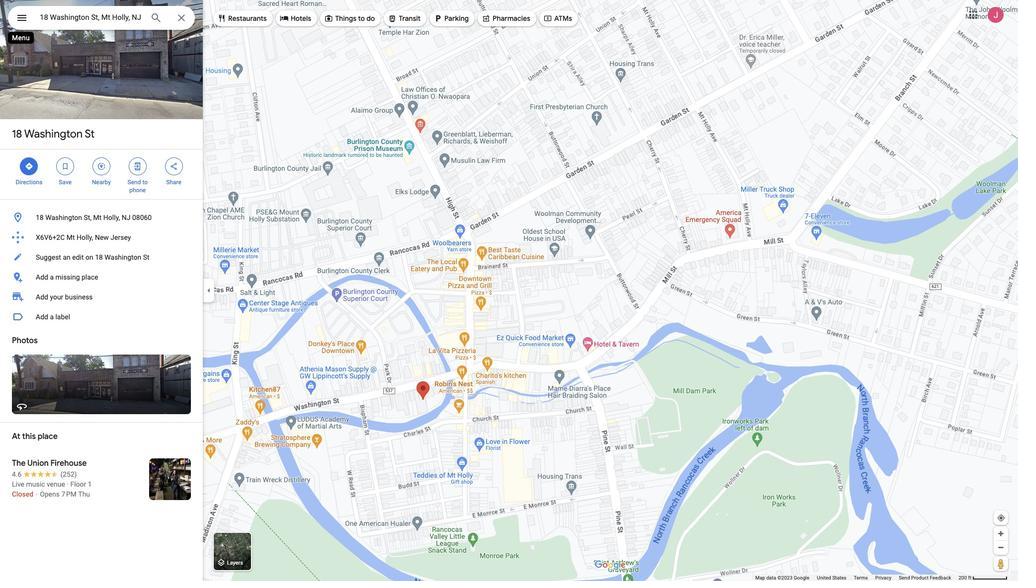 Task type: vqa. For each thing, say whether or not it's contained in the screenshot.
Thu, Jan 18 Element
no



Task type: describe. For each thing, give the bounding box(es) containing it.
 search field
[[8, 6, 195, 32]]

©2023
[[777, 576, 793, 581]]


[[133, 161, 142, 172]]

collapse side panel image
[[203, 285, 214, 296]]

 parking
[[434, 13, 469, 24]]


[[280, 13, 289, 24]]

parking
[[444, 14, 469, 23]]

place inside button
[[82, 273, 98, 281]]

4.6
[[12, 471, 22, 479]]

united states button
[[817, 575, 846, 582]]

send product feedback
[[899, 576, 951, 581]]

pharmacies
[[493, 14, 530, 23]]

map data ©2023 google
[[755, 576, 809, 581]]

on
[[85, 254, 93, 261]]

0 horizontal spatial st
[[85, 127, 95, 141]]

do
[[366, 14, 375, 23]]

save
[[59, 179, 72, 186]]

product
[[911, 576, 929, 581]]

add your business
[[36, 293, 93, 301]]

18 for 18 washington st
[[12, 127, 22, 141]]

st inside button
[[143, 254, 149, 261]]

firehouse
[[50, 459, 87, 469]]

business
[[65, 293, 93, 301]]

feedback
[[930, 576, 951, 581]]

holly, inside button
[[77, 234, 93, 242]]

show your location image
[[997, 514, 1006, 523]]

closed
[[12, 491, 33, 499]]

jersey
[[110, 234, 131, 242]]

footer inside google maps element
[[755, 575, 959, 582]]

ft
[[968, 576, 972, 581]]

18 inside suggest an edit on 18 washington st button
[[95, 254, 103, 261]]

18 for 18 washington st, mt holly, nj 08060
[[36, 214, 44, 222]]

washington for st,
[[45, 214, 82, 222]]

new
[[95, 234, 109, 242]]

actions for 18 washington st region
[[0, 150, 203, 199]]

washington for st
[[24, 127, 83, 141]]

 things to do
[[324, 13, 375, 24]]

suggest an edit on 18 washington st
[[36, 254, 149, 261]]

suggest
[[36, 254, 61, 261]]


[[434, 13, 442, 24]]

a for label
[[50, 313, 54, 321]]

label
[[55, 313, 70, 321]]

a for missing
[[50, 273, 54, 281]]

18 washington st
[[12, 127, 95, 141]]

share
[[166, 179, 181, 186]]

 atms
[[543, 13, 572, 24]]

at
[[12, 432, 20, 442]]

 pharmacies
[[482, 13, 530, 24]]


[[482, 13, 491, 24]]


[[388, 13, 397, 24]]

18 Washington St, Mt Holly, NJ 08060 field
[[8, 6, 195, 30]]

zoom in image
[[997, 530, 1005, 538]]

live music venue · floor 1 closed ⋅ opens 7 pm thu
[[12, 481, 92, 499]]

live
[[12, 481, 24, 489]]

holly, inside button
[[103, 214, 120, 222]]


[[97, 161, 106, 172]]

·
[[67, 481, 69, 489]]

restaurants
[[228, 14, 267, 23]]

directions
[[16, 179, 42, 186]]

united states
[[817, 576, 846, 581]]

add for add a missing place
[[36, 273, 48, 281]]

data
[[766, 576, 776, 581]]

to inside  things to do
[[358, 14, 365, 23]]

this
[[22, 432, 36, 442]]

nj
[[122, 214, 130, 222]]

st,
[[84, 214, 92, 222]]

mt inside button
[[67, 234, 75, 242]]

x6v6+2c mt holly, new jersey button
[[0, 228, 203, 248]]

send for send to phone
[[128, 179, 141, 186]]

missing
[[55, 273, 80, 281]]

at this place
[[12, 432, 58, 442]]

suggest an edit on 18 washington st button
[[0, 248, 203, 267]]

google
[[794, 576, 809, 581]]



Task type: locate. For each thing, give the bounding box(es) containing it.
x6v6+2c mt holly, new jersey
[[36, 234, 131, 242]]

x6v6+2c
[[36, 234, 65, 242]]

0 horizontal spatial send
[[128, 179, 141, 186]]

footer containing map data ©2023 google
[[755, 575, 959, 582]]

2 vertical spatial add
[[36, 313, 48, 321]]

holly,
[[103, 214, 120, 222], [77, 234, 93, 242]]

states
[[832, 576, 846, 581]]

send for send product feedback
[[899, 576, 910, 581]]

mt
[[93, 214, 102, 222], [67, 234, 75, 242]]

to inside send to phone
[[142, 179, 148, 186]]

send left product
[[899, 576, 910, 581]]

floor
[[70, 481, 86, 489]]

hotels
[[291, 14, 311, 23]]

washington down jersey
[[105, 254, 141, 261]]

1 horizontal spatial send
[[899, 576, 910, 581]]

0 vertical spatial st
[[85, 127, 95, 141]]

1 vertical spatial st
[[143, 254, 149, 261]]

place down on
[[82, 273, 98, 281]]

1 vertical spatial mt
[[67, 234, 75, 242]]

1 horizontal spatial mt
[[93, 214, 102, 222]]

map
[[755, 576, 765, 581]]

1 vertical spatial place
[[38, 432, 58, 442]]


[[324, 13, 333, 24]]

1
[[88, 481, 92, 489]]

18 inside 18 washington st, mt holly, nj 08060 button
[[36, 214, 44, 222]]

1 vertical spatial a
[[50, 313, 54, 321]]

add inside button
[[36, 273, 48, 281]]

the
[[12, 459, 26, 469]]

privacy button
[[875, 575, 891, 582]]

music
[[26, 481, 45, 489]]

atms
[[554, 14, 572, 23]]

opens
[[40, 491, 60, 499]]

 button
[[8, 6, 36, 32]]

venue
[[47, 481, 65, 489]]

18 right on
[[95, 254, 103, 261]]

send inside send to phone
[[128, 179, 141, 186]]

nearby
[[92, 179, 111, 186]]

google account: james peterson  
(james.peterson1902@gmail.com) image
[[988, 7, 1004, 23]]

add for add a label
[[36, 313, 48, 321]]

0 vertical spatial washington
[[24, 127, 83, 141]]

add left label
[[36, 313, 48, 321]]

add a label
[[36, 313, 70, 321]]

1 vertical spatial send
[[899, 576, 910, 581]]

1 a from the top
[[50, 273, 54, 281]]

mt right st,
[[93, 214, 102, 222]]

layers
[[227, 560, 243, 567]]

1 vertical spatial to
[[142, 179, 148, 186]]

add a missing place button
[[0, 267, 203, 287]]

washington up 
[[24, 127, 83, 141]]

0 vertical spatial 18
[[12, 127, 22, 141]]

thu
[[78, 491, 90, 499]]

18 washington st, mt holly, nj 08060 button
[[0, 208, 203, 228]]

a inside add a missing place button
[[50, 273, 54, 281]]

2 horizontal spatial 18
[[95, 254, 103, 261]]

add
[[36, 273, 48, 281], [36, 293, 48, 301], [36, 313, 48, 321]]

1 horizontal spatial to
[[358, 14, 365, 23]]

0 vertical spatial holly,
[[103, 214, 120, 222]]

1 horizontal spatial 18
[[36, 214, 44, 222]]

0 vertical spatial place
[[82, 273, 98, 281]]

st up actions for 18 washington st region on the top left of page
[[85, 127, 95, 141]]


[[61, 161, 70, 172]]

transit
[[399, 14, 421, 23]]

0 vertical spatial to
[[358, 14, 365, 23]]

0 horizontal spatial holly,
[[77, 234, 93, 242]]

your
[[50, 293, 63, 301]]

a left missing
[[50, 273, 54, 281]]

0 vertical spatial mt
[[93, 214, 102, 222]]

union
[[27, 459, 49, 469]]

edit
[[72, 254, 84, 261]]

08060
[[132, 214, 152, 222]]

show street view coverage image
[[994, 557, 1008, 572]]

1 vertical spatial holly,
[[77, 234, 93, 242]]

google maps element
[[0, 0, 1018, 582]]

st
[[85, 127, 95, 141], [143, 254, 149, 261]]

18 washington st, mt holly, nj 08060
[[36, 214, 152, 222]]

0 horizontal spatial to
[[142, 179, 148, 186]]

(252)
[[60, 471, 77, 479]]

0 vertical spatial send
[[128, 179, 141, 186]]

 transit
[[388, 13, 421, 24]]

holly, left the new
[[77, 234, 93, 242]]

privacy
[[875, 576, 891, 581]]

200 ft
[[959, 576, 972, 581]]

place right this on the bottom left
[[38, 432, 58, 442]]

none field inside 18 washington st, mt holly, nj 08060 field
[[40, 11, 142, 23]]

2 vertical spatial washington
[[105, 254, 141, 261]]

0 vertical spatial a
[[50, 273, 54, 281]]

united
[[817, 576, 831, 581]]

add down suggest
[[36, 273, 48, 281]]

1 vertical spatial washington
[[45, 214, 82, 222]]

0 horizontal spatial 18
[[12, 127, 22, 141]]

mt up an
[[67, 234, 75, 242]]

send to phone
[[128, 179, 148, 194]]

a
[[50, 273, 54, 281], [50, 313, 54, 321]]

things
[[335, 14, 356, 23]]

2 add from the top
[[36, 293, 48, 301]]

holly, left 'nj' at the left
[[103, 214, 120, 222]]

add a missing place
[[36, 273, 98, 281]]

the union firehouse
[[12, 459, 87, 469]]

washington inside button
[[105, 254, 141, 261]]

photos
[[12, 336, 38, 346]]

1 vertical spatial 18
[[36, 214, 44, 222]]

2 a from the top
[[50, 313, 54, 321]]

4.6 stars 252 reviews image
[[12, 470, 77, 480]]

1 vertical spatial add
[[36, 293, 48, 301]]

1 add from the top
[[36, 273, 48, 281]]

send up phone
[[128, 179, 141, 186]]

7 pm
[[61, 491, 77, 499]]

200
[[959, 576, 967, 581]]


[[169, 161, 178, 172]]

washington
[[24, 127, 83, 141], [45, 214, 82, 222], [105, 254, 141, 261]]

2 vertical spatial 18
[[95, 254, 103, 261]]

washington inside button
[[45, 214, 82, 222]]

3 add from the top
[[36, 313, 48, 321]]

zoom out image
[[997, 544, 1005, 552]]

⋅
[[35, 491, 38, 499]]

footer
[[755, 575, 959, 582]]

add for add your business
[[36, 293, 48, 301]]

an
[[63, 254, 70, 261]]

0 horizontal spatial mt
[[67, 234, 75, 242]]


[[217, 13, 226, 24]]

1 horizontal spatial holly,
[[103, 214, 120, 222]]

terms
[[854, 576, 868, 581]]

place
[[82, 273, 98, 281], [38, 432, 58, 442]]

None field
[[40, 11, 142, 23]]


[[16, 11, 28, 25]]

18 up x6v6+2c
[[36, 214, 44, 222]]

send product feedback button
[[899, 575, 951, 582]]

add your business link
[[0, 287, 203, 307]]

mt inside button
[[93, 214, 102, 222]]

send inside send product feedback button
[[899, 576, 910, 581]]

a left label
[[50, 313, 54, 321]]

add inside 'button'
[[36, 313, 48, 321]]

to
[[358, 14, 365, 23], [142, 179, 148, 186]]

st down "08060"
[[143, 254, 149, 261]]

a inside add a label 'button'
[[50, 313, 54, 321]]

1 horizontal spatial place
[[82, 273, 98, 281]]


[[25, 161, 34, 172]]

1 horizontal spatial st
[[143, 254, 149, 261]]

18
[[12, 127, 22, 141], [36, 214, 44, 222], [95, 254, 103, 261]]

 restaurants
[[217, 13, 267, 24]]

0 horizontal spatial place
[[38, 432, 58, 442]]

18 up directions
[[12, 127, 22, 141]]

to left do
[[358, 14, 365, 23]]

 hotels
[[280, 13, 311, 24]]

washington left st,
[[45, 214, 82, 222]]

200 ft button
[[959, 576, 1008, 581]]

terms button
[[854, 575, 868, 582]]

0 vertical spatial add
[[36, 273, 48, 281]]

to up phone
[[142, 179, 148, 186]]

add left your
[[36, 293, 48, 301]]

18 washington st main content
[[0, 0, 203, 582]]



